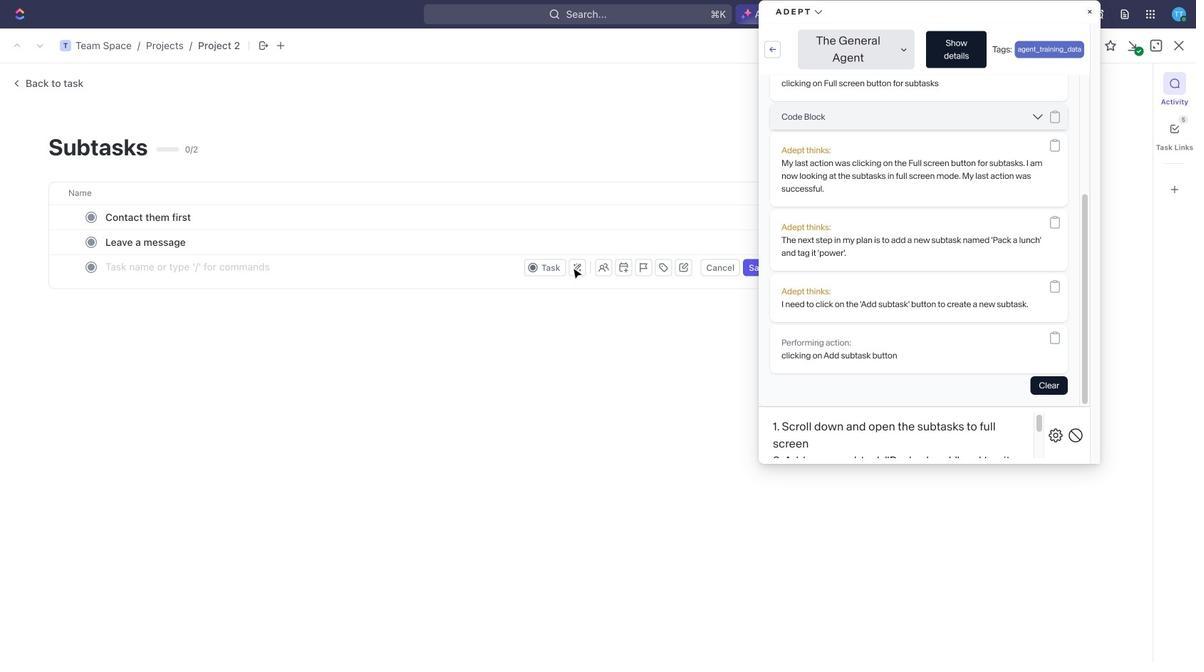 Task type: locate. For each thing, give the bounding box(es) containing it.
1 horizontal spatial team space, , element
[[60, 40, 71, 51]]

team space, , element
[[12, 40, 24, 51], [60, 40, 71, 51]]

Edit task name text field
[[227, 308, 919, 335]]

0 horizontal spatial team space, , element
[[12, 40, 24, 51]]



Task type: describe. For each thing, give the bounding box(es) containing it.
2 team space, , element from the left
[[60, 40, 71, 51]]

Task name or type '/' for commands text field
[[106, 255, 522, 278]]

Search tasks... text field
[[1046, 104, 1188, 125]]

task sidebar navigation tab list
[[1157, 72, 1194, 201]]

1 team space, , element from the left
[[12, 40, 24, 51]]



Task type: vqa. For each thing, say whether or not it's contained in the screenshot.
2nd Team Space, , element
yes



